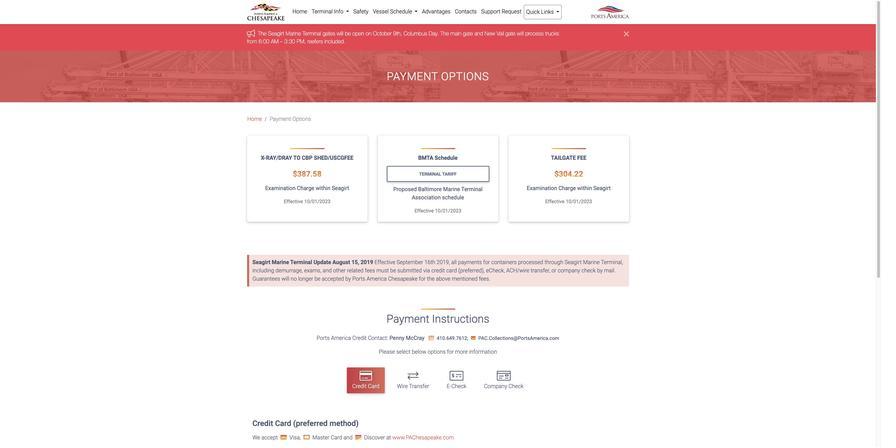 Task type: describe. For each thing, give the bounding box(es) containing it.
cc discover image
[[354, 435, 363, 440]]

from
[[247, 38, 257, 44]]

links
[[542, 9, 554, 15]]

contacts link
[[453, 5, 479, 19]]

request
[[502, 8, 522, 15]]

card for master card and
[[331, 434, 342, 441]]

e-
[[447, 383, 452, 390]]

2 horizontal spatial will
[[517, 30, 524, 37]]

processed
[[518, 259, 544, 266]]

safety
[[354, 8, 369, 15]]

0 horizontal spatial home link
[[247, 115, 262, 123]]

and for other
[[323, 267, 332, 274]]

cbp
[[302, 155, 313, 161]]

check
[[582, 267, 596, 274]]

on
[[366, 30, 372, 37]]

terminal tariff link
[[387, 166, 490, 182]]

accepted
[[322, 276, 344, 282]]

terminal up baltimore
[[420, 171, 441, 177]]

charge for $304.22
[[559, 185, 576, 192]]

options
[[428, 348, 446, 355]]

chesapeake
[[388, 276, 418, 282]]

guarantees
[[253, 276, 280, 282]]

the
[[427, 276, 435, 282]]

via
[[423, 267, 430, 274]]

2 vertical spatial payment
[[387, 312, 430, 326]]

examination for $387.58
[[265, 185, 296, 192]]

discover                                     at www.pachesapeake.com
[[363, 434, 454, 441]]

check for e-check
[[452, 383, 467, 390]]

1 gate from the left
[[463, 30, 473, 37]]

wire transfer link
[[392, 368, 435, 393]]

1 vertical spatial payment
[[270, 116, 291, 122]]

credit
[[432, 267, 445, 274]]

gates
[[323, 30, 335, 37]]

credit for credit card (preferred method)
[[253, 419, 273, 428]]

company
[[484, 383, 508, 390]]

support request link
[[479, 5, 524, 19]]

credit card
[[353, 383, 380, 390]]

vail
[[497, 30, 504, 37]]

phone office image
[[429, 336, 434, 341]]

below
[[412, 348, 427, 355]]

penny
[[390, 335, 405, 341]]

am
[[271, 38, 279, 44]]

day.
[[429, 30, 439, 37]]

payment instructions
[[387, 312, 490, 326]]

september
[[397, 259, 423, 266]]

9th,
[[393, 30, 402, 37]]

columbus
[[404, 30, 427, 37]]

wire transfer
[[397, 383, 429, 390]]

the seagirt marine terminal gates will be open on october 9th, columbus day. the main gate and new vail gate will process trucks from 6:00 am – 3:30 pm, reefers included.
[[247, 30, 559, 44]]

master card and
[[311, 434, 354, 441]]

0 horizontal spatial for
[[419, 276, 426, 282]]

company
[[558, 267, 581, 274]]

tailgate
[[551, 155, 576, 161]]

vessel schedule link
[[371, 5, 420, 19]]

will inside effective september 16th 2019, all payments for containers processed through seagirt marine terminal, including demurrage, exams, and other related fees must be submitted via credit card (preferred), echeck, ach/wire transfer, or company check by mail. guarantees will no longer be accepted by ports america chesapeake for the above mentioned fees.
[[282, 276, 290, 282]]

home for the home "link" to the top
[[293, 8, 307, 15]]

visa,
[[288, 434, 302, 441]]

0 vertical spatial by
[[598, 267, 603, 274]]

1 vertical spatial ports
[[317, 335, 330, 341]]

ports america credit contact: penny mccray
[[317, 335, 425, 341]]

examination charge within seagirt for $304.22
[[527, 185, 611, 192]]

1 vertical spatial by
[[346, 276, 351, 282]]

marine up demurrage,
[[272, 259, 289, 266]]

fees.
[[479, 276, 491, 282]]

mail.
[[605, 267, 616, 274]]

terminal inside the seagirt marine terminal gates will be open on october 9th, columbus day. the main gate and new vail gate will process trucks from 6:00 am – 3:30 pm, reefers included.
[[303, 30, 321, 37]]

within for $387.58
[[316, 185, 331, 192]]

shed/uscgfee
[[314, 155, 354, 161]]

marine inside the proposed baltimore marine  terminal association schedule
[[443, 186, 460, 193]]

terminal tariff
[[420, 171, 457, 177]]

home for the left the home "link"
[[247, 116, 262, 122]]

check for company check
[[509, 383, 524, 390]]

proposed
[[394, 186, 417, 193]]

charge for $387.58
[[297, 185, 315, 192]]

credit for credit card
[[353, 383, 367, 390]]

credit card (preferred method)
[[253, 419, 359, 428]]

new
[[485, 30, 495, 37]]

cc visa image
[[279, 435, 288, 440]]

card for credit card (preferred method)
[[275, 419, 291, 428]]

update
[[314, 259, 331, 266]]

advantages link
[[420, 5, 453, 19]]

card for credit card
[[368, 383, 380, 390]]

containers
[[492, 259, 517, 266]]

quick links
[[527, 9, 555, 15]]

examination charge within seagirt for $387.58
[[265, 185, 349, 192]]

x-
[[261, 155, 266, 161]]

quick links link
[[524, 5, 562, 19]]

at
[[387, 434, 391, 441]]

1 the from the left
[[258, 30, 267, 37]]

1 horizontal spatial and
[[344, 434, 353, 441]]

included.
[[325, 38, 346, 44]]

the seagirt marine terminal gates will be open on october 9th, columbus day. the main gate and new vail gate will process trucks from 6:00 am – 3:30 pm, reefers included. link
[[247, 30, 559, 44]]

effective 10/01/2023 for $304.22
[[546, 199, 593, 205]]

quick
[[527, 9, 540, 15]]

we accept
[[253, 434, 279, 441]]

support request
[[481, 8, 522, 15]]

echeck,
[[486, 267, 505, 274]]

vessel schedule
[[373, 8, 414, 15]]

e-check link
[[442, 368, 472, 393]]

company check
[[484, 383, 524, 390]]

proposed baltimore marine  terminal association schedule
[[394, 186, 483, 201]]

seagirt marine terminal update august 15, 2019
[[253, 259, 373, 266]]

effective for schedule
[[415, 208, 434, 214]]

0 vertical spatial credit
[[353, 335, 367, 341]]

vessel
[[373, 8, 389, 15]]

ray/dray
[[266, 155, 292, 161]]

ports inside effective september 16th 2019, all payments for containers processed through seagirt marine terminal, including demurrage, exams, and other related fees must be submitted via credit card (preferred), echeck, ach/wire transfer, or company check by mail. guarantees will no longer be accepted by ports america chesapeake for the above mentioned fees.
[[353, 276, 366, 282]]

10/01/2023 for $387.58
[[304, 199, 331, 205]]

october
[[373, 30, 392, 37]]

and for new
[[475, 30, 483, 37]]

terminal inside the proposed baltimore marine  terminal association schedule
[[462, 186, 483, 193]]

0 horizontal spatial america
[[331, 335, 351, 341]]

seagirt inside the seagirt marine terminal gates will be open on october 9th, columbus day. the main gate and new vail gate will process trucks from 6:00 am – 3:30 pm, reefers included.
[[268, 30, 284, 37]]

support
[[481, 8, 501, 15]]

2019,
[[437, 259, 450, 266]]

1 vertical spatial options
[[293, 116, 311, 122]]

tailgate fee
[[551, 155, 587, 161]]

including
[[253, 267, 274, 274]]



Task type: locate. For each thing, give the bounding box(es) containing it.
0 horizontal spatial will
[[282, 276, 290, 282]]

home
[[293, 8, 307, 15], [247, 116, 262, 122]]

0 vertical spatial home link
[[291, 5, 310, 19]]

2 horizontal spatial card
[[368, 383, 380, 390]]

1 vertical spatial credit
[[353, 383, 367, 390]]

1 vertical spatial home
[[247, 116, 262, 122]]

related
[[347, 267, 364, 274]]

no
[[291, 276, 297, 282]]

within for $304.22
[[578, 185, 592, 192]]

0 horizontal spatial ports
[[317, 335, 330, 341]]

effective down $304.22
[[546, 199, 565, 205]]

the up 6:00
[[258, 30, 267, 37]]

be inside the seagirt marine terminal gates will be open on october 9th, columbus day. the main gate and new vail gate will process trucks from 6:00 am – 3:30 pm, reefers included.
[[345, 30, 351, 37]]

terminal up schedule at the right
[[462, 186, 483, 193]]

for up echeck, at the bottom
[[484, 259, 490, 266]]

0 horizontal spatial check
[[452, 383, 467, 390]]

1 horizontal spatial 10/01/2023
[[435, 208, 462, 214]]

by down related
[[346, 276, 351, 282]]

information
[[469, 348, 497, 355]]

exams,
[[304, 267, 322, 274]]

and inside effective september 16th 2019, all payments for containers processed through seagirt marine terminal, including demurrage, exams, and other related fees must be submitted via credit card (preferred), echeck, ach/wire transfer, or company check by mail. guarantees will no longer be accepted by ports america chesapeake for the above mentioned fees.
[[323, 267, 332, 274]]

1 horizontal spatial the
[[441, 30, 449, 37]]

$304.22
[[555, 170, 584, 179]]

and left new
[[475, 30, 483, 37]]

card
[[368, 383, 380, 390], [275, 419, 291, 428], [331, 434, 342, 441]]

2 the from the left
[[441, 30, 449, 37]]

0 vertical spatial america
[[367, 276, 387, 282]]

charge down $387.58
[[297, 185, 315, 192]]

within
[[316, 185, 331, 192], [578, 185, 592, 192]]

0 horizontal spatial charge
[[297, 185, 315, 192]]

10/01/2023 down $387.58
[[304, 199, 331, 205]]

cc mastercard image
[[302, 435, 311, 440]]

$387.58
[[293, 170, 322, 179]]

1 horizontal spatial gate
[[506, 30, 516, 37]]

1 vertical spatial schedule
[[435, 155, 458, 161]]

1 vertical spatial card
[[275, 419, 291, 428]]

we
[[253, 434, 260, 441]]

2 horizontal spatial effective 10/01/2023
[[546, 199, 593, 205]]

safety link
[[351, 5, 371, 19]]

1 horizontal spatial be
[[345, 30, 351, 37]]

0 horizontal spatial effective 10/01/2023
[[284, 199, 331, 205]]

credit card link
[[347, 368, 385, 393]]

demurrage,
[[276, 267, 303, 274]]

1 horizontal spatial options
[[441, 70, 489, 83]]

0 vertical spatial be
[[345, 30, 351, 37]]

payments
[[458, 259, 482, 266]]

marine up 3:30
[[286, 30, 301, 37]]

gate right vail
[[506, 30, 516, 37]]

within down $387.58
[[316, 185, 331, 192]]

10/01/2023
[[304, 199, 331, 205], [566, 199, 593, 205], [435, 208, 462, 214]]

0 vertical spatial payment options
[[387, 70, 489, 83]]

be right must
[[390, 267, 396, 274]]

schedule for bmta schedule
[[435, 155, 458, 161]]

other
[[333, 267, 346, 274]]

0 vertical spatial home
[[293, 8, 307, 15]]

0 vertical spatial for
[[484, 259, 490, 266]]

1 horizontal spatial america
[[367, 276, 387, 282]]

contacts
[[455, 8, 477, 15]]

e-check
[[447, 383, 467, 390]]

examination down ray/dray
[[265, 185, 296, 192]]

0 horizontal spatial home
[[247, 116, 262, 122]]

1 horizontal spatial charge
[[559, 185, 576, 192]]

examination charge within seagirt down $304.22
[[527, 185, 611, 192]]

effective down $387.58
[[284, 199, 303, 205]]

0 horizontal spatial card
[[275, 419, 291, 428]]

terminal up reefers
[[303, 30, 321, 37]]

0 horizontal spatial gate
[[463, 30, 473, 37]]

the right day.
[[441, 30, 449, 37]]

please
[[379, 348, 395, 355]]

for
[[484, 259, 490, 266], [419, 276, 426, 282], [447, 348, 454, 355]]

1 horizontal spatial payment options
[[387, 70, 489, 83]]

2 gate from the left
[[506, 30, 516, 37]]

www.pachesapeake.com
[[393, 434, 454, 441]]

will up the included.
[[337, 30, 344, 37]]

1 horizontal spatial examination
[[527, 185, 557, 192]]

pm,
[[297, 38, 306, 44]]

effective for ray/dray
[[284, 199, 303, 205]]

1 vertical spatial and
[[323, 267, 332, 274]]

marine inside effective september 16th 2019, all payments for containers processed through seagirt marine terminal, including demurrage, exams, and other related fees must be submitted via credit card (preferred), echeck, ach/wire transfer, or company check by mail. guarantees will no longer be accepted by ports america chesapeake for the above mentioned fees.
[[583, 259, 600, 266]]

1 horizontal spatial for
[[447, 348, 454, 355]]

1 vertical spatial payment options
[[270, 116, 311, 122]]

0 horizontal spatial by
[[346, 276, 351, 282]]

schedule up tariff
[[435, 155, 458, 161]]

all
[[452, 259, 457, 266]]

0 vertical spatial card
[[368, 383, 380, 390]]

1 vertical spatial america
[[331, 335, 351, 341]]

bullhorn image
[[247, 30, 258, 37]]

terminal info link
[[310, 5, 351, 19]]

examination for $304.22
[[527, 185, 557, 192]]

be down exams,
[[315, 276, 321, 282]]

1 horizontal spatial check
[[509, 383, 524, 390]]

2 vertical spatial for
[[447, 348, 454, 355]]

2 vertical spatial and
[[344, 434, 353, 441]]

x-ray/dray to cbp shed/uscgfee
[[261, 155, 354, 161]]

10/01/2023 down $304.22
[[566, 199, 593, 205]]

method)
[[330, 419, 359, 428]]

card left wire
[[368, 383, 380, 390]]

1 charge from the left
[[297, 185, 315, 192]]

effective september 16th 2019, all payments for containers processed through seagirt marine terminal, including demurrage, exams, and other related fees must be submitted via credit card (preferred), echeck, ach/wire transfer, or company check by mail. guarantees will no longer be accepted by ports america chesapeake for the above mentioned fees.
[[253, 259, 624, 282]]

0 horizontal spatial be
[[315, 276, 321, 282]]

above
[[436, 276, 451, 282]]

2 vertical spatial credit
[[253, 419, 273, 428]]

must
[[377, 267, 389, 274]]

more
[[455, 348, 468, 355]]

0 horizontal spatial options
[[293, 116, 311, 122]]

will left process
[[517, 30, 524, 37]]

by
[[598, 267, 603, 274], [346, 276, 351, 282]]

home link
[[291, 5, 310, 19], [247, 115, 262, 123]]

effective down the association
[[415, 208, 434, 214]]

effective 10/01/2023 down $387.58
[[284, 199, 331, 205]]

2 examination from the left
[[527, 185, 557, 192]]

fee
[[578, 155, 587, 161]]

1 horizontal spatial card
[[331, 434, 342, 441]]

card
[[447, 267, 457, 274]]

america
[[367, 276, 387, 282], [331, 335, 351, 341]]

1 horizontal spatial examination charge within seagirt
[[527, 185, 611, 192]]

0 horizontal spatial 10/01/2023
[[304, 199, 331, 205]]

will left no
[[282, 276, 290, 282]]

10/01/2023 down schedule at the right
[[435, 208, 462, 214]]

gate
[[463, 30, 473, 37], [506, 30, 516, 37]]

1 check from the left
[[452, 383, 467, 390]]

options
[[441, 70, 489, 83], [293, 116, 311, 122]]

0 horizontal spatial payment options
[[270, 116, 311, 122]]

1 horizontal spatial home
[[293, 8, 307, 15]]

410.649.7612; link
[[426, 335, 470, 341]]

reefers
[[308, 38, 323, 44]]

bmta schedule
[[419, 155, 458, 161]]

effective 10/01/2023
[[284, 199, 331, 205], [546, 199, 593, 205], [415, 208, 462, 214]]

card up 'cc visa' image
[[275, 419, 291, 428]]

0 vertical spatial options
[[441, 70, 489, 83]]

bmta
[[419, 155, 434, 161]]

envelope image
[[471, 336, 476, 341]]

the seagirt marine terminal gates will be open on october 9th, columbus day. the main gate and new vail gate will process trucks from 6:00 am – 3:30 pm, reefers included. alert
[[0, 24, 877, 51]]

select
[[397, 348, 411, 355]]

1 horizontal spatial will
[[337, 30, 344, 37]]

and down 'update'
[[323, 267, 332, 274]]

410.649.7612;
[[437, 335, 469, 341]]

www.pachesapeake.com link
[[393, 434, 454, 441]]

1 horizontal spatial ports
[[353, 276, 366, 282]]

1 horizontal spatial effective 10/01/2023
[[415, 208, 462, 214]]

by left mail.
[[598, 267, 603, 274]]

instructions
[[432, 312, 490, 326]]

seagirt inside effective september 16th 2019, all payments for containers processed through seagirt marine terminal, including demurrage, exams, and other related fees must be submitted via credit card (preferred), echeck, ach/wire transfer, or company check by mail. guarantees will no longer be accepted by ports america chesapeake for the above mentioned fees.
[[565, 259, 582, 266]]

2 horizontal spatial be
[[390, 267, 396, 274]]

be left open
[[345, 30, 351, 37]]

0 vertical spatial and
[[475, 30, 483, 37]]

terminal left info
[[312, 8, 333, 15]]

3:30
[[285, 38, 295, 44]]

accept
[[262, 434, 278, 441]]

1 horizontal spatial within
[[578, 185, 592, 192]]

effective
[[284, 199, 303, 205], [546, 199, 565, 205], [415, 208, 434, 214], [375, 259, 396, 266]]

home inside the home "link"
[[293, 8, 307, 15]]

0 horizontal spatial schedule
[[390, 8, 412, 15]]

0 horizontal spatial within
[[316, 185, 331, 192]]

effective inside effective september 16th 2019, all payments for containers processed through seagirt marine terminal, including demurrage, exams, and other related fees must be submitted via credit card (preferred), echeck, ach/wire transfer, or company check by mail. guarantees will no longer be accepted by ports america chesapeake for the above mentioned fees.
[[375, 259, 396, 266]]

0 horizontal spatial examination
[[265, 185, 296, 192]]

terminal,
[[601, 259, 624, 266]]

0 horizontal spatial examination charge within seagirt
[[265, 185, 349, 192]]

effective 10/01/2023 down the proposed baltimore marine  terminal association schedule
[[415, 208, 462, 214]]

effective up must
[[375, 259, 396, 266]]

schedule right vessel
[[390, 8, 412, 15]]

within down $304.22
[[578, 185, 592, 192]]

effective for fee
[[546, 199, 565, 205]]

for left "the"
[[419, 276, 426, 282]]

mentioned
[[452, 276, 478, 282]]

2 horizontal spatial for
[[484, 259, 490, 266]]

schedule for vessel schedule
[[390, 8, 412, 15]]

marine up schedule at the right
[[443, 186, 460, 193]]

marine inside the seagirt marine terminal gates will be open on october 9th, columbus day. the main gate and new vail gate will process trucks from 6:00 am – 3:30 pm, reefers included.
[[286, 30, 301, 37]]

2 vertical spatial card
[[331, 434, 342, 441]]

1 horizontal spatial schedule
[[435, 155, 458, 161]]

and inside the seagirt marine terminal gates will be open on october 9th, columbus day. the main gate and new vail gate will process trucks from 6:00 am – 3:30 pm, reefers included.
[[475, 30, 483, 37]]

1 vertical spatial be
[[390, 267, 396, 274]]

0 vertical spatial ports
[[353, 276, 366, 282]]

0 vertical spatial payment
[[387, 70, 438, 83]]

effective 10/01/2023 for $387.58
[[284, 199, 331, 205]]

mccray
[[406, 335, 425, 341]]

wire
[[397, 383, 408, 390]]

trucks
[[546, 30, 559, 37]]

august
[[333, 259, 350, 266]]

charge down $304.22
[[559, 185, 576, 192]]

baltimore
[[418, 186, 442, 193]]

america inside effective september 16th 2019, all payments for containers processed through seagirt marine terminal, including demurrage, exams, and other related fees must be submitted via credit card (preferred), echeck, ach/wire transfer, or company check by mail. guarantees will no longer be accepted by ports america chesapeake for the above mentioned fees.
[[367, 276, 387, 282]]

marine up "check"
[[583, 259, 600, 266]]

2 charge from the left
[[559, 185, 576, 192]]

ach/wire
[[507, 267, 530, 274]]

tab list
[[247, 364, 629, 397]]

effective 10/01/2023 down $304.22
[[546, 199, 593, 205]]

tab list containing credit card
[[247, 364, 629, 397]]

10/01/2023 for $304.22
[[566, 199, 593, 205]]

15,
[[352, 259, 359, 266]]

credit
[[353, 335, 367, 341], [353, 383, 367, 390], [253, 419, 273, 428]]

examination down $304.22
[[527, 185, 557, 192]]

ports
[[353, 276, 366, 282], [317, 335, 330, 341]]

(preferred
[[293, 419, 328, 428]]

be
[[345, 30, 351, 37], [390, 267, 396, 274], [315, 276, 321, 282]]

–
[[280, 38, 283, 44]]

2 within from the left
[[578, 185, 592, 192]]

2 examination charge within seagirt from the left
[[527, 185, 611, 192]]

1 examination from the left
[[265, 185, 296, 192]]

examination charge within seagirt down $387.58
[[265, 185, 349, 192]]

pac.collections@portsamerica.com link
[[470, 335, 560, 341]]

1 examination charge within seagirt from the left
[[265, 185, 349, 192]]

2 horizontal spatial 10/01/2023
[[566, 199, 593, 205]]

master
[[313, 434, 330, 441]]

1 horizontal spatial home link
[[291, 5, 310, 19]]

2 vertical spatial be
[[315, 276, 321, 282]]

1 vertical spatial for
[[419, 276, 426, 282]]

for left more
[[447, 348, 454, 355]]

association
[[412, 194, 441, 201]]

0 vertical spatial schedule
[[390, 8, 412, 15]]

info
[[334, 8, 344, 15]]

1 horizontal spatial by
[[598, 267, 603, 274]]

gate right main
[[463, 30, 473, 37]]

through
[[545, 259, 564, 266]]

2 horizontal spatial and
[[475, 30, 483, 37]]

2 check from the left
[[509, 383, 524, 390]]

1 within from the left
[[316, 185, 331, 192]]

(preferred),
[[459, 267, 485, 274]]

0 horizontal spatial the
[[258, 30, 267, 37]]

will
[[337, 30, 344, 37], [517, 30, 524, 37], [282, 276, 290, 282]]

check
[[452, 383, 467, 390], [509, 383, 524, 390]]

terminal up exams,
[[290, 259, 312, 266]]

close image
[[624, 30, 629, 38]]

longer
[[298, 276, 313, 282]]

card right master
[[331, 434, 342, 441]]

1 vertical spatial home link
[[247, 115, 262, 123]]

and left cc discover icon
[[344, 434, 353, 441]]

marine
[[286, 30, 301, 37], [443, 186, 460, 193], [272, 259, 289, 266], [583, 259, 600, 266]]

0 horizontal spatial and
[[323, 267, 332, 274]]

pac.collections@portsamerica.com
[[479, 335, 560, 341]]

advantages
[[422, 8, 451, 15]]



Task type: vqa. For each thing, say whether or not it's contained in the screenshot.
The Marine
yes



